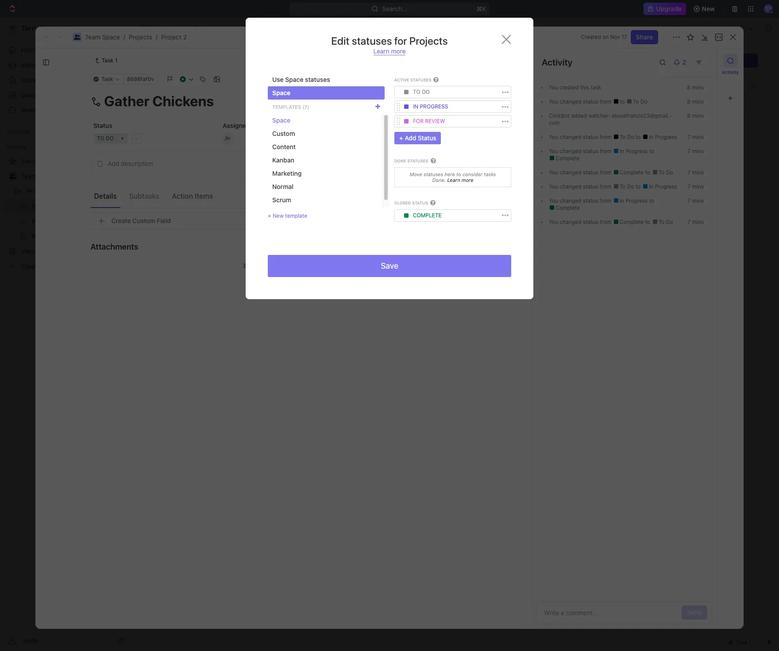 Task type: locate. For each thing, give the bounding box(es) containing it.
0 vertical spatial new
[[702, 5, 715, 12]]

0 horizontal spatial task 1
[[102, 57, 118, 64]]

team right user group icon
[[21, 172, 37, 180]]

task left 1 button
[[178, 169, 192, 177]]

share down upgrade in the top right of the page
[[673, 24, 690, 32]]

team space inside 'link'
[[21, 172, 56, 180]]

0 vertical spatial dropdown menu image
[[404, 90, 409, 94]]

3 you from the top
[[549, 134, 558, 140]]

add task down edit task name text field
[[238, 125, 261, 132]]

+ up done
[[399, 134, 403, 142]]

6 you from the top
[[549, 183, 558, 190]]

add task up customize
[[715, 57, 742, 64]]

home
[[21, 46, 38, 54]]

task 1 link down team space / projects / project 2
[[91, 55, 121, 66]]

add left description
[[108, 160, 119, 167]]

2 8 from the top
[[687, 98, 691, 105]]

send
[[687, 609, 702, 616]]

0 horizontal spatial team space
[[21, 172, 56, 180]]

1 vertical spatial team
[[85, 33, 100, 41]]

add down for
[[405, 134, 416, 142]]

1 8 from the top
[[687, 84, 691, 91]]

1 vertical spatial learn
[[447, 177, 460, 183]]

share right 17
[[636, 33, 653, 41]]

2 vertical spatial 8
[[687, 112, 691, 119]]

+ for + add status
[[399, 134, 403, 142]]

0 vertical spatial 8
[[687, 84, 691, 91]]

assigned to
[[223, 122, 257, 129]]

status
[[583, 98, 599, 105], [583, 134, 599, 140], [583, 148, 599, 155], [583, 169, 599, 176], [583, 183, 599, 190], [583, 198, 599, 204], [412, 201, 428, 206], [583, 219, 599, 225]]

statuses up move
[[407, 159, 429, 164]]

9 mins from the top
[[692, 219, 704, 225]]

add task button down task 2
[[174, 183, 208, 194]]

task up task 2
[[178, 154, 192, 161]]

learn more link
[[374, 47, 406, 55], [446, 177, 474, 183]]

progress inside edit statuses for projects dialog
[[420, 103, 448, 110]]

6 from from the top
[[600, 198, 612, 204]]

add task button up customize
[[710, 54, 748, 68]]

changed
[[560, 98, 582, 105], [560, 134, 582, 140], [560, 148, 582, 155], [560, 169, 582, 176], [560, 183, 582, 190], [560, 198, 582, 204], [560, 219, 582, 225]]

2 horizontal spatial 1
[[208, 170, 210, 176]]

0 vertical spatial custom
[[272, 130, 295, 137]]

0 vertical spatial task 1 link
[[91, 55, 121, 66]]

2 from from the top
[[600, 134, 612, 140]]

1 vertical spatial 8 mins
[[687, 98, 704, 105]]

add task for top add task button
[[715, 57, 742, 64]]

6 mins from the top
[[692, 169, 704, 176]]

added watcher:
[[570, 112, 612, 119]]

+ left template
[[268, 213, 271, 219]]

activity up created
[[542, 57, 573, 67]]

2 changed from the top
[[560, 134, 582, 140]]

8 mins from the top
[[692, 198, 704, 204]]

2 7 mins from the top
[[688, 148, 704, 155]]

share button down upgrade in the top right of the page
[[667, 21, 695, 35]]

team space / projects / project 2
[[85, 33, 187, 41]]

4 7 from the top
[[688, 183, 691, 190]]

1 dropdown menu image from the top
[[404, 90, 409, 94]]

1 horizontal spatial custom
[[272, 130, 295, 137]]

1 vertical spatial team space
[[21, 172, 56, 180]]

+
[[399, 134, 403, 142], [268, 213, 271, 219]]

team right 'team space, ,' element
[[149, 24, 164, 32]]

1 horizontal spatial 1
[[194, 154, 196, 161]]

table
[[269, 82, 284, 89]]

project
[[244, 24, 265, 32], [161, 33, 181, 41]]

0 horizontal spatial add task button
[[174, 183, 208, 194]]

4 changed status from from the top
[[558, 169, 613, 176]]

7 changed status from from the top
[[558, 219, 613, 225]]

statuses for done
[[407, 159, 429, 164]]

team space link inside "sidebar" navigation
[[21, 169, 127, 183]]

0 vertical spatial activity
[[542, 57, 573, 67]]

projects inside tree
[[27, 187, 50, 195]]

2 changed status from from the top
[[558, 134, 613, 140]]

5 mins from the top
[[692, 148, 704, 155]]

to do
[[413, 89, 430, 95], [632, 98, 648, 105], [618, 134, 636, 140], [657, 169, 673, 176], [618, 183, 636, 190], [164, 209, 181, 216], [657, 219, 673, 225]]

user group image
[[74, 35, 80, 40]]

statuses up (7)
[[305, 76, 330, 83]]

0 vertical spatial share
[[673, 24, 690, 32]]

0 vertical spatial more
[[391, 47, 406, 55]]

team right user group image
[[85, 33, 100, 41]]

0 horizontal spatial team
[[21, 172, 37, 180]]

0 vertical spatial team space
[[149, 24, 184, 32]]

1 vertical spatial activity
[[722, 70, 739, 75]]

inbox
[[21, 61, 37, 69]]

1 changed from the top
[[560, 98, 582, 105]]

table link
[[267, 79, 284, 92]]

review
[[425, 118, 445, 125]]

gantt link
[[299, 79, 317, 92]]

3 8 mins from the top
[[687, 112, 704, 119]]

1 horizontal spatial task 1 link
[[176, 151, 307, 164]]

in
[[413, 103, 419, 110], [649, 134, 654, 140], [620, 148, 625, 155], [649, 183, 654, 190], [620, 198, 625, 204]]

1 vertical spatial share
[[636, 33, 653, 41]]

0 vertical spatial here
[[445, 171, 455, 177]]

project 2
[[244, 24, 271, 32]]

you
[[549, 84, 558, 91], [549, 98, 558, 105], [549, 134, 558, 140], [549, 148, 558, 155], [549, 169, 558, 176], [549, 183, 558, 190], [549, 198, 558, 204], [549, 219, 558, 225]]

7 mins
[[688, 134, 704, 140], [688, 148, 704, 155], [688, 169, 704, 176], [688, 183, 704, 190], [688, 198, 704, 204], [688, 219, 704, 225]]

0 vertical spatial project
[[244, 24, 265, 32]]

1 horizontal spatial learn
[[447, 177, 460, 183]]

0 horizontal spatial projects link
[[27, 184, 104, 198]]

0 horizontal spatial more
[[391, 47, 406, 55]]

here right files on the left of the page
[[282, 263, 293, 269]]

5 you from the top
[[549, 169, 558, 176]]

1 horizontal spatial learn more link
[[446, 177, 474, 183]]

1 vertical spatial here
[[282, 263, 293, 269]]

status inside dialog
[[412, 201, 428, 206]]

0 vertical spatial +
[[399, 134, 403, 142]]

3 8 from the top
[[687, 112, 691, 119]]

0 vertical spatial task 1
[[102, 57, 118, 64]]

8
[[687, 84, 691, 91], [687, 98, 691, 105], [687, 112, 691, 119]]

statuses right active
[[411, 78, 432, 82]]

new up automations
[[702, 5, 715, 12]]

1 horizontal spatial +
[[399, 134, 403, 142]]

0 horizontal spatial here
[[282, 263, 293, 269]]

add inside edit statuses for projects dialog
[[405, 134, 416, 142]]

task 1 up task 2
[[178, 154, 196, 161]]

2 vertical spatial add task
[[178, 185, 205, 192]]

2 mins from the top
[[692, 98, 704, 105]]

templates (7)
[[272, 104, 309, 110]]

tree
[[4, 154, 128, 274]]

assignees button
[[358, 102, 399, 112]]

custom inside edit statuses for projects dialog
[[272, 130, 295, 137]]

statuses inside move statuses here to consider tasks done.
[[424, 171, 443, 177]]

2 vertical spatial team
[[21, 172, 37, 180]]

1 horizontal spatial task 1
[[178, 154, 196, 161]]

0 horizontal spatial status
[[93, 122, 112, 129]]

add description button
[[94, 157, 468, 171]]

1 horizontal spatial team space
[[149, 24, 184, 32]]

custom left field
[[133, 217, 155, 225]]

team space right 'team space, ,' element
[[149, 24, 184, 32]]

1 horizontal spatial project
[[244, 24, 265, 32]]

dropdown menu image
[[404, 105, 409, 109]]

1 7 mins from the top
[[688, 134, 704, 140]]

tree containing team space
[[4, 154, 128, 274]]

2 vertical spatial 8 mins
[[687, 112, 704, 119]]

statuses left for
[[352, 35, 392, 47]]

1 horizontal spatial here
[[445, 171, 455, 177]]

1 vertical spatial dropdown menu image
[[404, 119, 409, 124]]

1 vertical spatial +
[[268, 213, 271, 219]]

statuses
[[352, 35, 392, 47], [305, 76, 330, 83], [411, 78, 432, 82], [407, 159, 429, 164], [424, 171, 443, 177]]

hide button
[[664, 79, 691, 92]]

2 8 mins from the top
[[687, 98, 704, 105]]

task 1 down team space / projects / project 2
[[102, 57, 118, 64]]

active
[[395, 78, 409, 82]]

1 horizontal spatial more
[[462, 177, 474, 183]]

1 7 from the top
[[688, 134, 691, 140]]

assigned
[[223, 122, 250, 129]]

done statuses
[[395, 159, 429, 164]]

add task for the leftmost add task button
[[178, 185, 205, 192]]

1 vertical spatial project
[[161, 33, 181, 41]]

learn more link down consider
[[446, 177, 474, 183]]

1 mins from the top
[[692, 84, 704, 91]]

0 vertical spatial learn
[[374, 47, 390, 55]]

1 up task 2
[[194, 154, 196, 161]]

1 horizontal spatial new
[[702, 5, 715, 12]]

watcher:
[[589, 112, 610, 119]]

1 vertical spatial custom
[[133, 217, 155, 225]]

com
[[549, 112, 673, 126]]

dropdown menu image
[[404, 90, 409, 94], [404, 119, 409, 124]]

team space right user group icon
[[21, 172, 56, 180]]

1 horizontal spatial share button
[[667, 21, 695, 35]]

items
[[195, 192, 213, 200]]

new
[[702, 5, 715, 12], [273, 213, 284, 219]]

add task button down calendar link
[[227, 123, 265, 134]]

0 horizontal spatial learn more link
[[374, 47, 406, 55]]

space
[[166, 24, 184, 32], [102, 33, 120, 41], [285, 76, 304, 83], [272, 89, 291, 97], [272, 116, 291, 124], [38, 172, 56, 180]]

progress
[[420, 103, 448, 110], [655, 134, 678, 140], [626, 148, 648, 155], [655, 183, 678, 190], [626, 198, 648, 204]]

more down consider
[[462, 177, 474, 183]]

2 dropdown menu image from the top
[[404, 119, 409, 124]]

6 changed from the top
[[560, 198, 582, 204]]

sidebar navigation
[[0, 18, 132, 651]]

1 from from the top
[[600, 98, 612, 105]]

1 horizontal spatial status
[[418, 134, 436, 142]]

here up learn more
[[445, 171, 455, 177]]

to inside move statuses here to consider tasks done.
[[457, 171, 461, 177]]

statuses inside edit statuses for projects learn more
[[352, 35, 392, 47]]

0 horizontal spatial learn
[[374, 47, 390, 55]]

1 8 mins from the top
[[687, 84, 704, 91]]

0 horizontal spatial +
[[268, 213, 271, 219]]

activity up customize
[[722, 70, 739, 75]]

1 horizontal spatial add task button
[[227, 123, 265, 134]]

team space link for user group icon
[[21, 169, 127, 183]]

7 mins from the top
[[692, 183, 704, 190]]

in progress inside edit statuses for projects dialog
[[413, 103, 448, 110]]

learn
[[374, 47, 390, 55], [447, 177, 460, 183]]

3 from from the top
[[600, 148, 612, 155]]

3 7 from the top
[[688, 169, 691, 176]]

0 horizontal spatial 1
[[115, 57, 118, 64]]

projects inside edit statuses for projects learn more
[[410, 35, 448, 47]]

7
[[688, 134, 691, 140], [688, 148, 691, 155], [688, 169, 691, 176], [688, 183, 691, 190], [688, 198, 691, 204], [688, 219, 691, 225]]

team space
[[149, 24, 184, 32], [21, 172, 56, 180]]

more
[[391, 47, 406, 55], [462, 177, 474, 183]]

statuses up the done.
[[424, 171, 443, 177]]

add task button
[[710, 54, 748, 68], [227, 123, 265, 134], [174, 183, 208, 194]]

0 vertical spatial add task
[[715, 57, 742, 64]]

1 vertical spatial new
[[273, 213, 284, 219]]

project 2 link
[[233, 23, 273, 34], [161, 33, 187, 41]]

learn more
[[446, 177, 474, 183]]

complete
[[413, 212, 442, 219]]

new down scrum
[[273, 213, 284, 219]]

files
[[270, 263, 280, 269]]

dropdown menu image left for
[[404, 119, 409, 124]]

attachments button
[[91, 236, 471, 257]]

1 vertical spatial task 1 link
[[176, 151, 307, 164]]

3 7 mins from the top
[[688, 169, 704, 176]]

8 mins for changed status from
[[687, 98, 704, 105]]

status
[[93, 122, 112, 129], [418, 134, 436, 142]]

drop
[[244, 263, 256, 269]]

dropdown menu image for to do
[[404, 90, 409, 94]]

add task down task 2
[[178, 185, 205, 192]]

add inside button
[[108, 160, 119, 167]]

custom up content
[[272, 130, 295, 137]]

0 horizontal spatial new
[[273, 213, 284, 219]]

0 horizontal spatial add task
[[178, 185, 205, 192]]

1 horizontal spatial activity
[[722, 70, 739, 75]]

0 horizontal spatial activity
[[542, 57, 573, 67]]

0 horizontal spatial project
[[161, 33, 181, 41]]

edit
[[331, 35, 350, 47]]

search...
[[382, 5, 408, 12]]

task 1 link down assigned to
[[176, 151, 307, 164]]

share button
[[667, 21, 695, 35], [631, 30, 659, 44]]

new button
[[690, 2, 721, 16]]

task down edit task name text field
[[250, 125, 261, 132]]

4 from from the top
[[600, 169, 612, 176]]

custom
[[272, 130, 295, 137], [133, 217, 155, 225]]

favorites button
[[4, 127, 34, 137]]

2 horizontal spatial add task button
[[710, 54, 748, 68]]

status inside dialog
[[418, 134, 436, 142]]

to
[[413, 89, 421, 95], [620, 98, 627, 105], [633, 98, 639, 105], [251, 122, 257, 129], [620, 134, 626, 140], [636, 134, 642, 140], [650, 148, 655, 155], [646, 169, 652, 176], [659, 169, 665, 176], [457, 171, 461, 177], [620, 183, 626, 190], [636, 183, 642, 190], [650, 198, 655, 204], [164, 209, 172, 216], [646, 219, 652, 225], [659, 219, 665, 225], [294, 263, 299, 269]]

more down for
[[391, 47, 406, 55]]

space right 'team space, ,' element
[[166, 24, 184, 32]]

2 7 from the top
[[688, 148, 691, 155]]

1 vertical spatial status
[[418, 134, 436, 142]]

0 vertical spatial learn more link
[[374, 47, 406, 55]]

2 vertical spatial 1
[[208, 170, 210, 176]]

⌘k
[[477, 5, 487, 12]]

done
[[395, 159, 406, 164]]

new inside 'button'
[[702, 5, 715, 12]]

Edit task name text field
[[91, 93, 471, 109]]

dropdown menu image down active
[[404, 90, 409, 94]]

1 down team space / projects / project 2
[[115, 57, 118, 64]]

1 vertical spatial learn more link
[[446, 177, 474, 183]]

share
[[673, 24, 690, 32], [636, 33, 653, 41]]

1 vertical spatial add task
[[238, 125, 261, 132]]

Search tasks... text field
[[669, 101, 758, 114]]

0 vertical spatial 8 mins
[[687, 84, 704, 91]]

space right user group icon
[[38, 172, 56, 180]]

3 changed status from from the top
[[558, 148, 613, 155]]

task
[[729, 57, 742, 64], [102, 57, 114, 64], [250, 125, 261, 132], [178, 154, 192, 161], [178, 169, 192, 177], [192, 185, 205, 192]]

1 right task 2
[[208, 170, 210, 176]]

0 vertical spatial status
[[93, 122, 112, 129]]

1 vertical spatial 8
[[687, 98, 691, 105]]

team space link for user group image
[[85, 33, 120, 41]]

space down templates
[[272, 116, 291, 124]]

2 horizontal spatial add task
[[715, 57, 742, 64]]

4 you from the top
[[549, 148, 558, 155]]

2 vertical spatial add task button
[[174, 183, 208, 194]]

2 horizontal spatial team
[[149, 24, 164, 32]]

complete
[[554, 155, 580, 162], [618, 169, 646, 176], [554, 205, 580, 211], [618, 219, 646, 225]]

learn more link down for
[[374, 47, 406, 55]]

share button right 17
[[631, 30, 659, 44]]

0 horizontal spatial custom
[[133, 217, 155, 225]]



Task type: describe. For each thing, give the bounding box(es) containing it.
1 horizontal spatial add task
[[238, 125, 261, 132]]

8 for changed status from
[[687, 98, 691, 105]]

statuses for move
[[424, 171, 443, 177]]

list link
[[197, 79, 210, 92]]

new inside edit statuses for projects dialog
[[273, 213, 284, 219]]

drop your files here to
[[244, 263, 299, 269]]

done.
[[432, 177, 446, 183]]

automations button
[[699, 22, 745, 35]]

kanban
[[272, 156, 294, 164]]

task down team space / projects / project 2
[[102, 57, 114, 64]]

5 from from the top
[[600, 183, 612, 190]]

favorites
[[7, 128, 30, 135]]

7 you from the top
[[549, 198, 558, 204]]

on
[[603, 34, 609, 40]]

4 mins from the top
[[692, 134, 704, 140]]

board link
[[163, 79, 183, 92]]

projects link inside tree
[[27, 184, 104, 198]]

dashboards
[[21, 91, 56, 99]]

calendar
[[226, 82, 252, 89]]

2 you from the top
[[549, 98, 558, 105]]

dashboards link
[[4, 88, 128, 102]]

17
[[622, 34, 627, 40]]

hide
[[675, 82, 688, 89]]

inbox link
[[4, 58, 128, 72]]

customize
[[704, 82, 735, 89]]

1 vertical spatial task 1
[[178, 154, 196, 161]]

0 vertical spatial 1
[[115, 57, 118, 64]]

for
[[394, 35, 407, 47]]

3 changed from the top
[[560, 148, 582, 155]]

7 from from the top
[[600, 219, 612, 225]]

1 vertical spatial 1
[[194, 154, 196, 161]]

docs
[[21, 76, 36, 84]]

1 vertical spatial add task button
[[227, 123, 265, 134]]

action items
[[172, 192, 213, 200]]

team inside 'link'
[[21, 172, 37, 180]]

2 horizontal spatial projects link
[[191, 23, 228, 34]]

add up customize
[[715, 57, 727, 64]]

1 horizontal spatial projects link
[[129, 33, 152, 41]]

8 you from the top
[[549, 219, 558, 225]]

for
[[413, 118, 424, 125]]

edit statuses for projects learn more
[[331, 35, 448, 55]]

board
[[165, 82, 183, 89]]

customize button
[[693, 79, 738, 92]]

8 for added watcher:
[[687, 112, 691, 119]]

assignees
[[369, 104, 395, 110]]

task sidebar content section
[[531, 48, 717, 629]]

invite
[[23, 637, 38, 645]]

+ new template
[[268, 213, 307, 219]]

1 inside button
[[208, 170, 210, 176]]

for review
[[413, 118, 445, 125]]

move
[[410, 171, 422, 177]]

move statuses here to consider tasks done.
[[410, 171, 496, 183]]

1 horizontal spatial share
[[673, 24, 690, 32]]

description
[[121, 160, 153, 167]]

in inside edit statuses for projects dialog
[[413, 103, 419, 110]]

5 changed from the top
[[560, 183, 582, 190]]

docs link
[[4, 73, 128, 87]]

0 horizontal spatial project 2 link
[[161, 33, 187, 41]]

normal
[[272, 183, 294, 190]]

task sidebar navigation tab list
[[721, 54, 740, 105]]

eloisefrancis23@gmail. com
[[549, 112, 673, 126]]

gantt
[[301, 82, 317, 89]]

created
[[581, 34, 601, 40]]

details button
[[91, 188, 120, 204]]

learn inside edit statuses for projects learn more
[[374, 47, 390, 55]]

space right use
[[285, 76, 304, 83]]

field
[[157, 217, 171, 225]]

use space statuses
[[272, 76, 330, 83]]

6 changed status from from the top
[[558, 198, 613, 204]]

0 horizontal spatial share button
[[631, 30, 659, 44]]

templates
[[272, 104, 301, 110]]

created on nov 17
[[581, 34, 627, 40]]

+ for + new template
[[268, 213, 271, 219]]

0 horizontal spatial share
[[636, 33, 653, 41]]

tasks
[[484, 171, 496, 177]]

marketing
[[272, 170, 302, 177]]

attachments
[[91, 242, 138, 251]]

closed status
[[395, 201, 428, 206]]

edit statuses for projects dialog
[[246, 18, 534, 299]]

spaces
[[7, 143, 26, 150]]

user group image
[[9, 174, 16, 179]]

1 vertical spatial more
[[462, 177, 474, 183]]

send button
[[682, 606, 708, 620]]

0 vertical spatial team
[[149, 24, 164, 32]]

action items button
[[168, 188, 217, 204]]

add down task 2
[[178, 185, 190, 192]]

you created this task
[[549, 84, 602, 91]]

5 7 from the top
[[688, 198, 691, 204]]

5 changed status from from the top
[[558, 183, 613, 190]]

0 vertical spatial add task button
[[710, 54, 748, 68]]

tree inside "sidebar" navigation
[[4, 154, 128, 274]]

4 changed from the top
[[560, 169, 582, 176]]

1 horizontal spatial project 2 link
[[233, 23, 273, 34]]

added
[[572, 112, 587, 119]]

space down use
[[272, 89, 291, 97]]

calendar link
[[224, 79, 252, 92]]

here inside move statuses here to consider tasks done.
[[445, 171, 455, 177]]

1 button
[[199, 169, 211, 178]]

subtasks button
[[126, 188, 163, 204]]

custom inside 'button'
[[133, 217, 155, 225]]

add down calendar link
[[238, 125, 248, 132]]

active statuses
[[395, 78, 432, 82]]

automations
[[703, 24, 740, 32]]

scrum
[[272, 196, 291, 204]]

eloisefrancis23@gmail.
[[612, 112, 673, 119]]

use
[[272, 76, 284, 83]]

subtasks
[[129, 192, 160, 200]]

space inside 'link'
[[38, 172, 56, 180]]

create
[[111, 217, 131, 225]]

your
[[257, 263, 268, 269]]

6 7 mins from the top
[[688, 219, 704, 225]]

8686faf0v
[[127, 76, 154, 82]]

8 mins for added watcher:
[[687, 112, 704, 119]]

statuses for edit
[[352, 35, 392, 47]]

task 2
[[178, 169, 197, 177]]

4 7 mins from the top
[[688, 183, 704, 190]]

list
[[199, 82, 210, 89]]

upgrade
[[656, 5, 682, 12]]

task up customize
[[729, 57, 742, 64]]

content
[[272, 143, 296, 151]]

activity inside task sidebar navigation tab list
[[722, 70, 739, 75]]

5 7 mins from the top
[[688, 198, 704, 204]]

task down 1 button
[[192, 185, 205, 192]]

0 horizontal spatial task 1 link
[[91, 55, 121, 66]]

more inside edit statuses for projects learn more
[[391, 47, 406, 55]]

do inside edit statuses for projects dialog
[[422, 89, 430, 95]]

details
[[94, 192, 117, 200]]

this
[[581, 84, 590, 91]]

add description
[[108, 160, 153, 167]]

team space, , element
[[140, 25, 147, 32]]

1 you from the top
[[549, 84, 558, 91]]

closed
[[395, 201, 411, 206]]

6 7 from the top
[[688, 219, 691, 225]]

1 horizontal spatial team
[[85, 33, 100, 41]]

statuses for active
[[411, 78, 432, 82]]

+ add status
[[399, 134, 436, 142]]

create custom field button
[[91, 212, 471, 230]]

to do inside edit statuses for projects dialog
[[413, 89, 430, 95]]

create custom field
[[111, 217, 171, 225]]

activity inside "task sidebar content" section
[[542, 57, 573, 67]]

7 changed from the top
[[560, 219, 582, 225]]

1 changed status from from the top
[[558, 98, 613, 105]]

space right user group image
[[102, 33, 120, 41]]

3 mins from the top
[[692, 112, 704, 119]]

upgrade link
[[644, 3, 686, 15]]

template
[[285, 213, 307, 219]]

created
[[560, 84, 579, 91]]

dropdown menu image for for review
[[404, 119, 409, 124]]

(7)
[[303, 104, 309, 110]]



Task type: vqa. For each thing, say whether or not it's contained in the screenshot.
(2)
no



